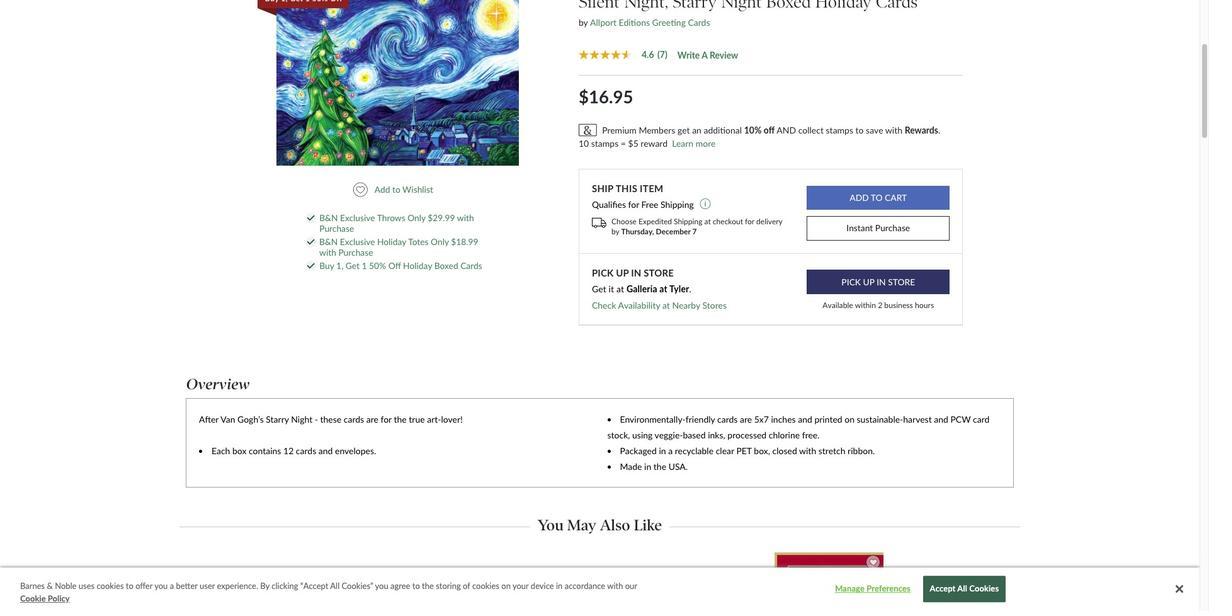 Task type: describe. For each thing, give the bounding box(es) containing it.
to right agree
[[413, 581, 420, 591]]

0 vertical spatial in
[[659, 445, 666, 456]]

only inside b&n exclusive throws only $29.99 with purchase
[[408, 213, 426, 223]]

overview
[[186, 376, 250, 393]]

buy
[[320, 260, 334, 271]]

offer
[[136, 581, 153, 591]]

at inside choose expedited shipping at checkout for delivery by
[[705, 217, 711, 226]]

box,
[[754, 445, 770, 456]]

environmentally-friendly cards are 5x7 inches and printed on sustainable-harvest and pcw card stock, using veggie-based inks, processed chlorine free. packaged in a recyclable clear pet box, closed with stretch ribbon. made in the usa.
[[608, 414, 990, 472]]

manage preferences
[[836, 584, 911, 594]]

. inside premium members get an additional 10% off and collect stamps to save with rewards . 10 stamps = $5 reward learn more
[[939, 125, 941, 135]]

our
[[625, 581, 637, 591]]

of
[[463, 581, 470, 591]]

printed
[[815, 414, 843, 424]]

. inside pick up in store get it at galleria at tyler . check availability at nearby stores
[[690, 283, 692, 294]]

buy 1, get 1 50% off holiday boxed cards
[[320, 260, 482, 271]]

like
[[634, 516, 662, 534]]

for inside ship this item qualifies for free shipping
[[628, 199, 639, 210]]

collect
[[799, 125, 824, 135]]

based
[[683, 430, 706, 440]]

accept all cookies button
[[923, 576, 1006, 603]]

by inside choose expedited shipping at checkout for delivery by
[[612, 227, 620, 236]]

instant purchase
[[847, 223, 911, 233]]

sustainable-
[[857, 414, 904, 424]]

privacy alert dialog
[[0, 568, 1200, 611]]

to right add
[[393, 184, 401, 195]]

may
[[567, 516, 597, 534]]

check availability at nearby stores link
[[592, 300, 727, 311]]

in
[[631, 267, 642, 279]]

clear
[[716, 445, 734, 456]]

2 horizontal spatial and
[[935, 414, 949, 424]]

2 you from the left
[[375, 581, 389, 591]]

boxed
[[435, 260, 458, 271]]

policy
[[48, 593, 70, 603]]

better
[[176, 581, 198, 591]]

at right it
[[617, 283, 625, 294]]

b&n for purchase
[[320, 213, 338, 223]]

you may also like section
[[180, 512, 1020, 534]]

review
[[710, 50, 739, 61]]

1 are from the left
[[367, 414, 379, 424]]

tyler
[[670, 283, 690, 294]]

inks,
[[708, 430, 726, 440]]

harvest
[[904, 414, 932, 424]]

preferences
[[867, 584, 911, 594]]

for inside choose expedited shipping at checkout for delivery by
[[745, 217, 755, 226]]

thursday,
[[622, 227, 654, 236]]

premium
[[602, 125, 637, 135]]

0 horizontal spatial for
[[381, 414, 392, 424]]

qualifies
[[592, 199, 626, 210]]

manage
[[836, 584, 865, 594]]

manage preferences button
[[834, 577, 913, 602]]

add to wishlist link
[[353, 183, 439, 197]]

availability
[[618, 300, 660, 310]]

learn
[[672, 138, 694, 148]]

night
[[291, 414, 313, 424]]

5x7
[[755, 414, 769, 424]]

throws
[[377, 213, 406, 223]]

on inside environmentally-friendly cards are 5x7 inches and printed on sustainable-harvest and pcw card stock, using veggie-based inks, processed chlorine free. packaged in a recyclable clear pet box, closed with stretch ribbon. made in the usa.
[[845, 414, 855, 424]]

made
[[620, 461, 642, 472]]

shipping inside ship this item qualifies for free shipping
[[661, 199, 694, 210]]

the inside barnes & noble uses cookies to offer you a better user experience. by clicking "accept all cookies" you agree to the storing of cookies on your device in accordance with our cookie policy
[[422, 581, 434, 591]]

the inside environmentally-friendly cards are 5x7 inches and printed on sustainable-harvest and pcw card stock, using veggie-based inks, processed chlorine free. packaged in a recyclable clear pet box, closed with stretch ribbon. made in the usa.
[[654, 461, 667, 472]]

editions
[[619, 17, 650, 28]]

1 vertical spatial stamps
[[591, 138, 619, 148]]

starry
[[266, 414, 289, 424]]

$16.95
[[579, 86, 638, 107]]

silent night, starry night boxed holiday cards image
[[277, 0, 519, 166]]

a inside barnes & noble uses cookies to offer you a better user experience. by clicking "accept all cookies" you agree to the storing of cookies on your device in accordance with our cookie policy
[[170, 581, 174, 591]]

0 horizontal spatial cards
[[296, 445, 316, 456]]

you may also like
[[538, 516, 662, 534]]

b&n exclusive holiday totes only $18.99 with purchase
[[319, 237, 479, 258]]

holiday inside the b&n exclusive holiday totes only $18.99 with purchase
[[377, 237, 406, 247]]

after van gogh's starry night - these cards are for the true art-lover!
[[199, 414, 463, 424]]

write
[[678, 50, 700, 61]]

pcw
[[951, 414, 971, 424]]

members
[[639, 125, 676, 135]]

agree
[[391, 581, 410, 591]]

star and creche christmas boxed cards image
[[774, 552, 888, 611]]

business hours
[[885, 301, 934, 310]]

thursday, december 7
[[622, 227, 697, 236]]

available
[[823, 301, 854, 310]]

all inside button
[[958, 584, 968, 594]]

1 horizontal spatial cards
[[344, 414, 364, 424]]

purchase inside button
[[876, 223, 911, 233]]

purchase inside the b&n exclusive holiday totes only $18.99 with purchase
[[339, 247, 373, 258]]

on inside barnes & noble uses cookies to offer you a better user experience. by clicking "accept all cookies" you agree to the storing of cookies on your device in accordance with our cookie policy
[[502, 581, 511, 591]]

0 vertical spatial a
[[702, 50, 708, 61]]

environmentally-
[[620, 414, 686, 424]]

barnes & noble uses cookies to offer you a better user experience. by clicking "accept all cookies" you agree to the storing of cookies on your device in accordance with our cookie policy
[[20, 581, 637, 603]]

device
[[531, 581, 554, 591]]

ribbon.
[[848, 445, 875, 456]]

$18.99
[[451, 237, 479, 247]]

check image for b&n
[[307, 216, 315, 221]]

pet
[[737, 445, 752, 456]]

peanuts choir christmas boxed cards image
[[545, 580, 658, 611]]

check image
[[307, 240, 315, 245]]

box
[[232, 445, 247, 456]]

exclusive for with
[[340, 237, 375, 247]]

at left tyler
[[660, 283, 668, 294]]

store
[[644, 267, 674, 279]]

with inside barnes & noble uses cookies to offer you a better user experience. by clicking "accept all cookies" you agree to the storing of cookies on your device in accordance with our cookie policy
[[607, 581, 623, 591]]

packaged
[[620, 445, 657, 456]]

pick up in store get it at galleria at tyler . check availability at nearby stores
[[592, 267, 727, 310]]

a inside environmentally-friendly cards are 5x7 inches and printed on sustainable-harvest and pcw card stock, using veggie-based inks, processed chlorine free. packaged in a recyclable clear pet box, closed with stretch ribbon. made in the usa.
[[669, 445, 673, 456]]

1 cookies from the left
[[97, 581, 124, 591]]

cards inside environmentally-friendly cards are 5x7 inches and printed on sustainable-harvest and pcw card stock, using veggie-based inks, processed chlorine free. packaged in a recyclable clear pet box, closed with stretch ribbon. made in the usa.
[[718, 414, 738, 424]]

rewards
[[905, 125, 939, 135]]

instant purchase button
[[807, 216, 950, 241]]

art-
[[427, 414, 441, 424]]

save
[[866, 125, 884, 135]]

are inside environmentally-friendly cards are 5x7 inches and printed on sustainable-harvest and pcw card stock, using veggie-based inks, processed chlorine free. packaged in a recyclable clear pet box, closed with stretch ribbon. made in the usa.
[[740, 414, 752, 424]]

checkout
[[713, 217, 743, 226]]

=
[[621, 138, 626, 148]]

barnes
[[20, 581, 45, 591]]

using
[[633, 430, 653, 440]]

this
[[616, 183, 638, 194]]

it
[[609, 283, 614, 294]]



Task type: vqa. For each thing, say whether or not it's contained in the screenshot.
rightmost Velvet
no



Task type: locate. For each thing, give the bounding box(es) containing it.
1 vertical spatial check image
[[307, 264, 315, 269]]

0 horizontal spatial are
[[367, 414, 379, 424]]

0 horizontal spatial the
[[394, 414, 407, 424]]

free.
[[803, 430, 820, 440]]

holiday down b&n exclusive throws only $29.99 with purchase
[[377, 237, 406, 247]]

get left it
[[592, 283, 607, 294]]

you
[[154, 581, 168, 591], [375, 581, 389, 591]]

the
[[394, 414, 407, 424], [654, 461, 667, 472], [422, 581, 434, 591]]

veggie-
[[655, 430, 683, 440]]

are
[[367, 414, 379, 424], [740, 414, 752, 424]]

inches
[[771, 414, 796, 424]]

accept
[[930, 584, 956, 594]]

with inside b&n exclusive throws only $29.99 with purchase
[[457, 213, 474, 223]]

exclusive inside b&n exclusive throws only $29.99 with purchase
[[340, 213, 375, 223]]

available within 2 business hours
[[823, 301, 934, 310]]

2 vertical spatial the
[[422, 581, 434, 591]]

stamps left the '='
[[591, 138, 619, 148]]

1 horizontal spatial on
[[845, 414, 855, 424]]

december
[[656, 227, 691, 236]]

get left 1
[[346, 260, 360, 271]]

the left usa.
[[654, 461, 667, 472]]

gogh's
[[238, 414, 264, 424]]

with right save
[[886, 125, 903, 135]]

1 horizontal spatial in
[[645, 461, 652, 472]]

0 horizontal spatial you
[[154, 581, 168, 591]]

10
[[579, 138, 589, 148]]

1 vertical spatial exclusive
[[340, 237, 375, 247]]

0 horizontal spatial cards
[[461, 260, 482, 271]]

b&n inside the b&n exclusive holiday totes only $18.99 with purchase
[[319, 237, 338, 247]]

are left 5x7
[[740, 414, 752, 424]]

shipping up december
[[661, 199, 694, 210]]

0 vertical spatial on
[[845, 414, 855, 424]]

1 horizontal spatial the
[[422, 581, 434, 591]]

chlorine
[[769, 430, 800, 440]]

0 vertical spatial get
[[346, 260, 360, 271]]

totes
[[408, 237, 429, 247]]

to inside premium members get an additional 10% off and collect stamps to save with rewards . 10 stamps = $5 reward learn more
[[856, 125, 864, 135]]

usa.
[[669, 461, 688, 472]]

user
[[200, 581, 215, 591]]

1 vertical spatial holiday
[[403, 260, 432, 271]]

stretch
[[819, 445, 846, 456]]

in right 'device'
[[556, 581, 563, 591]]

up
[[616, 267, 629, 279]]

in inside barnes & noble uses cookies to offer you a better user experience. by clicking "accept all cookies" you agree to the storing of cookies on your device in accordance with our cookie policy
[[556, 581, 563, 591]]

are up envelopes. on the left bottom of the page
[[367, 414, 379, 424]]

1 horizontal spatial stamps
[[826, 125, 854, 135]]

1 horizontal spatial you
[[375, 581, 389, 591]]

b&n for with
[[319, 237, 338, 247]]

at
[[705, 217, 711, 226], [617, 283, 625, 294], [660, 283, 668, 294], [663, 300, 670, 310]]

b&n right check image
[[319, 237, 338, 247]]

0 horizontal spatial get
[[346, 260, 360, 271]]

closed
[[773, 445, 797, 456]]

only right totes
[[431, 237, 449, 247]]

holiday right off
[[403, 260, 432, 271]]

2 cookies from the left
[[472, 581, 500, 591]]

cookie
[[20, 593, 46, 603]]

0 horizontal spatial on
[[502, 581, 511, 591]]

b&n up buy
[[320, 213, 338, 223]]

stamps right collect
[[826, 125, 854, 135]]

1 vertical spatial shipping
[[674, 217, 703, 226]]

0 horizontal spatial .
[[690, 283, 692, 294]]

"accept
[[300, 581, 328, 591]]

cards right "greeting"
[[688, 17, 710, 28]]

with up buy
[[319, 247, 336, 258]]

1 horizontal spatial get
[[592, 283, 607, 294]]

for left the 'free'
[[628, 199, 639, 210]]

0 vertical spatial exclusive
[[340, 213, 375, 223]]

1 horizontal spatial for
[[628, 199, 639, 210]]

0 vertical spatial b&n
[[320, 213, 338, 223]]

storing
[[436, 581, 461, 591]]

1 vertical spatial by
[[612, 227, 620, 236]]

2 horizontal spatial cards
[[718, 414, 738, 424]]

-
[[315, 414, 318, 424]]

stamps
[[826, 125, 854, 135], [591, 138, 619, 148]]

0 horizontal spatial stamps
[[591, 138, 619, 148]]

a
[[702, 50, 708, 61], [669, 445, 673, 456], [170, 581, 174, 591]]

1 horizontal spatial and
[[798, 414, 813, 424]]

with inside environmentally-friendly cards are 5x7 inches and printed on sustainable-harvest and pcw card stock, using veggie-based inks, processed chlorine free. packaged in a recyclable clear pet box, closed with stretch ribbon. made in the usa.
[[800, 445, 817, 456]]

b&n exclusive throws only $29.99 with purchase
[[320, 213, 474, 234]]

exclusive up 1
[[340, 237, 375, 247]]

for left true
[[381, 414, 392, 424]]

at left checkout
[[705, 217, 711, 226]]

off
[[389, 260, 401, 271]]

1 horizontal spatial all
[[958, 584, 968, 594]]

and
[[777, 125, 796, 135]]

and up free.
[[798, 414, 813, 424]]

recyclable
[[675, 445, 714, 456]]

to left offer on the bottom of page
[[126, 581, 133, 591]]

1 vertical spatial get
[[592, 283, 607, 294]]

on left your
[[502, 581, 511, 591]]

b&n exclusive holiday totes only $18.99 with purchase link
[[319, 237, 486, 258]]

experience.
[[217, 581, 258, 591]]

1 vertical spatial only
[[431, 237, 449, 247]]

b&n exclusive throws only $29.99 with purchase link
[[320, 213, 486, 234]]

on right printed
[[845, 414, 855, 424]]

a right write
[[702, 50, 708, 61]]

you
[[538, 516, 564, 534]]

0 horizontal spatial a
[[170, 581, 174, 591]]

b&n inside b&n exclusive throws only $29.99 with purchase
[[320, 213, 338, 223]]

shipping up 7
[[674, 217, 703, 226]]

the left storing
[[422, 581, 434, 591]]

cookies right uses at bottom
[[97, 581, 124, 591]]

you left agree
[[375, 581, 389, 591]]

2 horizontal spatial for
[[745, 217, 755, 226]]

a left better
[[170, 581, 174, 591]]

2 horizontal spatial the
[[654, 461, 667, 472]]

all inside barnes & noble uses cookies to offer you a better user experience. by clicking "accept all cookies" you agree to the storing of cookies on your device in accordance with our cookie policy
[[330, 581, 340, 591]]

0 horizontal spatial only
[[408, 213, 426, 223]]

0 horizontal spatial all
[[330, 581, 340, 591]]

write a review button
[[678, 50, 739, 61]]

purchase up '1,'
[[320, 223, 354, 234]]

check image
[[307, 216, 315, 221], [307, 264, 315, 269]]

clicking
[[272, 581, 298, 591]]

check
[[592, 300, 616, 310]]

allport editions greeting cards link
[[590, 17, 710, 28]]

these
[[320, 414, 342, 424]]

after
[[199, 414, 219, 424]]

check image left buy
[[307, 264, 315, 269]]

1 vertical spatial .
[[690, 283, 692, 294]]

cards right 12
[[296, 445, 316, 456]]

1 horizontal spatial cookies
[[472, 581, 500, 591]]

0 vertical spatial .
[[939, 125, 941, 135]]

2 check image from the top
[[307, 264, 315, 269]]

all right "accept
[[330, 581, 340, 591]]

0 vertical spatial for
[[628, 199, 639, 210]]

1 horizontal spatial by
[[612, 227, 620, 236]]

uses
[[79, 581, 95, 591]]

1 horizontal spatial .
[[939, 125, 941, 135]]

0 horizontal spatial in
[[556, 581, 563, 591]]

allport
[[590, 17, 617, 28]]

cards down $18.99
[[461, 260, 482, 271]]

2 vertical spatial in
[[556, 581, 563, 591]]

purchase inside b&n exclusive throws only $29.99 with purchase
[[320, 223, 354, 234]]

accordance
[[565, 581, 606, 591]]

get
[[678, 125, 690, 135]]

off
[[764, 125, 775, 135]]

0 vertical spatial check image
[[307, 216, 315, 221]]

0 vertical spatial holiday
[[377, 237, 406, 247]]

2 vertical spatial a
[[170, 581, 174, 591]]

1 b&n from the top
[[320, 213, 338, 223]]

check image up check image
[[307, 216, 315, 221]]

buy 1, get 1 50% off holiday boxed cards link
[[320, 260, 482, 272]]

to left save
[[856, 125, 864, 135]]

$5
[[628, 138, 639, 148]]

1 vertical spatial the
[[654, 461, 667, 472]]

None submit
[[807, 186, 950, 210], [807, 270, 950, 294], [807, 186, 950, 210], [807, 270, 950, 294]]

all
[[330, 581, 340, 591], [958, 584, 968, 594]]

for
[[628, 199, 639, 210], [745, 217, 755, 226], [381, 414, 392, 424]]

by left the allport
[[579, 17, 588, 28]]

2
[[878, 301, 883, 310]]

and
[[798, 414, 813, 424], [935, 414, 949, 424], [319, 445, 333, 456]]

2 vertical spatial for
[[381, 414, 392, 424]]

1 horizontal spatial only
[[431, 237, 449, 247]]

1 horizontal spatial cards
[[688, 17, 710, 28]]

cards
[[688, 17, 710, 28], [461, 260, 482, 271]]

ship
[[592, 183, 614, 194]]

all right accept on the right bottom of page
[[958, 584, 968, 594]]

2 b&n from the top
[[319, 237, 338, 247]]

1 vertical spatial for
[[745, 217, 755, 226]]

1 exclusive from the top
[[340, 213, 375, 223]]

2 are from the left
[[740, 414, 752, 424]]

2 horizontal spatial in
[[659, 445, 666, 456]]

0 vertical spatial the
[[394, 414, 407, 424]]

exclusive inside the b&n exclusive holiday totes only $18.99 with purchase
[[340, 237, 375, 247]]

cards up inks,
[[718, 414, 738, 424]]

0 vertical spatial cards
[[688, 17, 710, 28]]

contains
[[249, 445, 281, 456]]

check image for buy
[[307, 264, 315, 269]]

1,
[[337, 260, 344, 271]]

choose
[[612, 217, 637, 226]]

0 horizontal spatial and
[[319, 445, 333, 456]]

1 check image from the top
[[307, 216, 315, 221]]

purchase right the instant
[[876, 223, 911, 233]]

the left true
[[394, 414, 407, 424]]

exclusive left "throws"
[[340, 213, 375, 223]]

0 vertical spatial stamps
[[826, 125, 854, 135]]

only inside the b&n exclusive holiday totes only $18.99 with purchase
[[431, 237, 449, 247]]

1 vertical spatial in
[[645, 461, 652, 472]]

purchase up 1
[[339, 247, 373, 258]]

and left envelopes. on the left bottom of the page
[[319, 445, 333, 456]]

1 vertical spatial b&n
[[319, 237, 338, 247]]

cookies
[[970, 584, 999, 594]]

&
[[47, 581, 53, 591]]

cards right the these
[[344, 414, 364, 424]]

galleria
[[627, 283, 658, 294]]

also
[[600, 516, 630, 534]]

free
[[642, 199, 659, 210]]

with up $18.99
[[457, 213, 474, 223]]

50%
[[369, 260, 386, 271]]

pick
[[592, 267, 614, 279]]

shipping
[[661, 199, 694, 210], [674, 217, 703, 226]]

at down tyler
[[663, 300, 670, 310]]

with down free.
[[800, 445, 817, 456]]

with inside premium members get an additional 10% off and collect stamps to save with rewards . 10 stamps = $5 reward learn more
[[886, 125, 903, 135]]

1 horizontal spatial are
[[740, 414, 752, 424]]

learn more link
[[672, 137, 716, 151]]

0 horizontal spatial by
[[579, 17, 588, 28]]

cookies
[[97, 581, 124, 591], [472, 581, 500, 591]]

1 vertical spatial cards
[[461, 260, 482, 271]]

2 exclusive from the top
[[340, 237, 375, 247]]

get
[[346, 260, 360, 271], [592, 283, 607, 294]]

within
[[855, 301, 876, 310]]

with left the our
[[607, 581, 623, 591]]

with inside the b&n exclusive holiday totes only $18.99 with purchase
[[319, 247, 336, 258]]

add
[[375, 184, 390, 195]]

on
[[845, 414, 855, 424], [502, 581, 511, 591]]

1 vertical spatial a
[[669, 445, 673, 456]]

only up totes
[[408, 213, 426, 223]]

in right made
[[645, 461, 652, 472]]

true
[[409, 414, 425, 424]]

write a review
[[678, 50, 739, 61]]

friendly
[[686, 414, 715, 424]]

and left pcw
[[935, 414, 949, 424]]

0 horizontal spatial cookies
[[97, 581, 124, 591]]

0 vertical spatial only
[[408, 213, 426, 223]]

cookies right 'of'
[[472, 581, 500, 591]]

by allport editions greeting cards
[[579, 17, 710, 28]]

for left delivery
[[745, 217, 755, 226]]

exclusive for purchase
[[340, 213, 375, 223]]

1 you from the left
[[154, 581, 168, 591]]

1 horizontal spatial a
[[669, 445, 673, 456]]

12
[[284, 445, 294, 456]]

in down veggie-
[[659, 445, 666, 456]]

0 vertical spatial by
[[579, 17, 588, 28]]

a down veggie-
[[669, 445, 673, 456]]

you right offer on the bottom of page
[[154, 581, 168, 591]]

choose expedited shipping at checkout for delivery by
[[612, 217, 783, 236]]

1 vertical spatial on
[[502, 581, 511, 591]]

get inside pick up in store get it at galleria at tyler . check availability at nearby stores
[[592, 283, 607, 294]]

shipping inside choose expedited shipping at checkout for delivery by
[[674, 217, 703, 226]]

2 horizontal spatial a
[[702, 50, 708, 61]]

cards
[[344, 414, 364, 424], [718, 414, 738, 424], [296, 445, 316, 456]]

0 vertical spatial shipping
[[661, 199, 694, 210]]

by down the choose
[[612, 227, 620, 236]]



